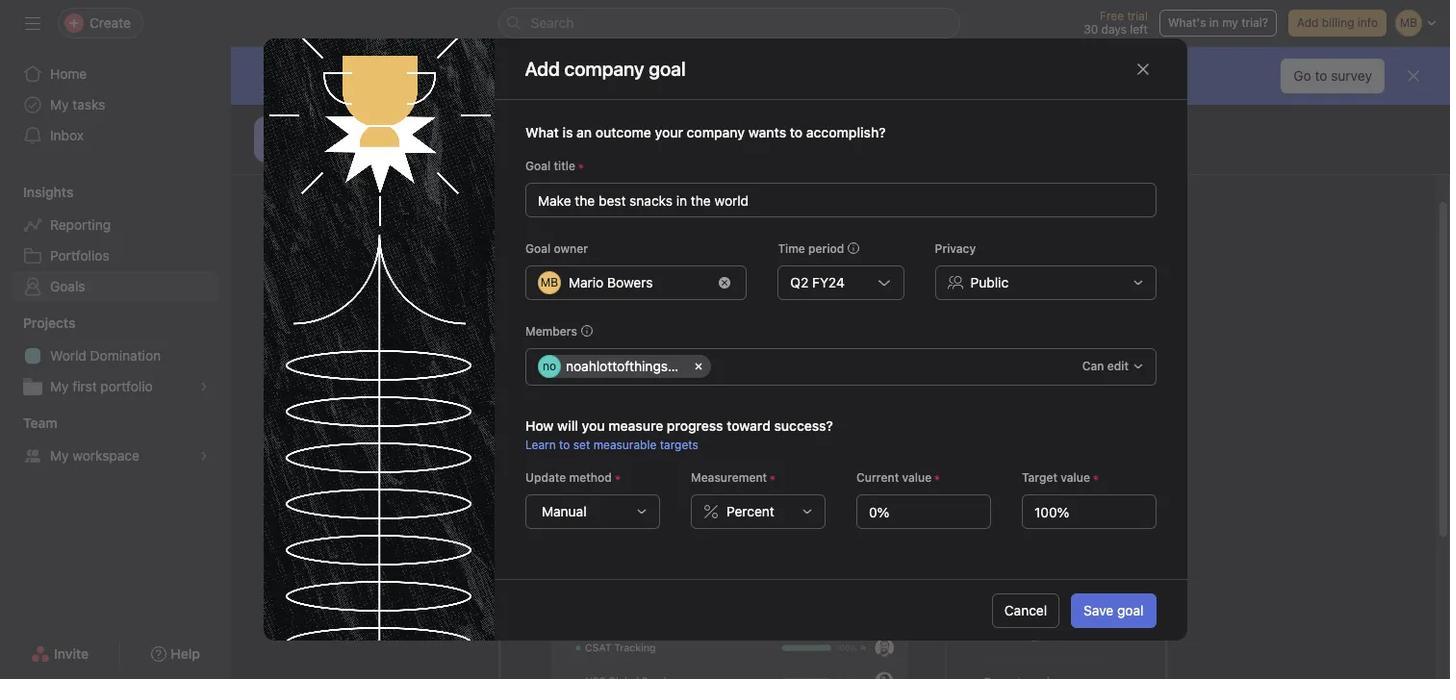 Task type: locate. For each thing, give the bounding box(es) containing it.
for
[[632, 78, 647, 93]]

add left the
[[525, 57, 560, 79]]

goals down 'asana'
[[434, 148, 468, 165]]

current
[[856, 471, 899, 485]]

your
[[655, 124, 683, 141], [1043, 281, 1074, 298]]

your inside 'add top-level goals to help teams prioritize and connect work to your organization's objectives.'
[[1043, 281, 1074, 298]]

1 required image from the left
[[612, 473, 623, 484]]

goal for goal title
[[525, 159, 550, 173]]

to right go
[[1315, 67, 1328, 84]]

0 vertical spatial add
[[1298, 15, 1319, 30]]

my down 'my workspace' on the top
[[411, 148, 430, 165]]

in
[[1210, 15, 1220, 30]]

required image for target value
[[1090, 473, 1102, 484]]

1 horizontal spatial required image
[[932, 473, 943, 484]]

goal left the "title"
[[525, 159, 550, 173]]

my inside my first portfolio link
[[50, 378, 69, 395]]

add company goal dialog
[[263, 39, 1187, 655]]

update method
[[525, 471, 612, 485]]

goals down 'my workspace' on the top
[[354, 148, 388, 165]]

my down team dropdown button
[[50, 448, 69, 464]]

brought
[[341, 78, 384, 93]]

1 horizontal spatial your
[[1043, 281, 1074, 298]]

add billing info
[[1298, 15, 1379, 30]]

goals inside 'add top-level goals to help teams prioritize and connect work to your organization's objectives.'
[[691, 281, 729, 298]]

required image right current
[[932, 473, 943, 484]]

strategic goals
[[842, 234, 992, 261]]

home link
[[12, 59, 219, 90]]

manual
[[542, 503, 586, 520]]

improve
[[519, 78, 562, 93]]

1 horizontal spatial you
[[582, 418, 605, 434]]

can edit
[[1082, 359, 1129, 374]]

go
[[1294, 67, 1312, 84]]

my left first at the left
[[50, 378, 69, 395]]

team down 'my workspace' on the top
[[316, 148, 350, 165]]

add inside 'dialog'
[[525, 57, 560, 79]]

go to survey button
[[1282, 59, 1385, 93]]

you inside help us make asana better share what brought you to asana so we can improve the product for new users.
[[388, 78, 407, 93]]

0 vertical spatial you
[[388, 78, 407, 93]]

my for my first portfolio
[[50, 378, 69, 395]]

hide sidebar image
[[25, 15, 40, 31]]

required image for update method
[[612, 473, 623, 484]]

my inside my tasks link
[[50, 96, 69, 113]]

1 horizontal spatial value
[[1061, 471, 1090, 485]]

0 vertical spatial and
[[714, 234, 753, 261]]

1 vertical spatial and
[[897, 281, 923, 298]]

required image for goal title
[[575, 161, 587, 172]]

world domination
[[50, 348, 161, 364]]

value right current
[[902, 471, 932, 485]]

invite button
[[18, 637, 101, 672]]

you down asana better
[[388, 78, 407, 93]]

save goal
[[1084, 602, 1144, 619]]

your right outcome
[[655, 124, 683, 141]]

0 horizontal spatial your
[[655, 124, 683, 141]]

is
[[562, 124, 573, 141]]

reporting
[[50, 217, 111, 233]]

what
[[312, 78, 338, 93]]

1 vertical spatial your
[[1043, 281, 1074, 298]]

billing
[[1323, 15, 1355, 30]]

0 horizontal spatial and
[[714, 234, 753, 261]]

value right target at the right of the page
[[1061, 471, 1090, 485]]

team up my workspace
[[23, 415, 57, 431]]

my inside teams element
[[50, 448, 69, 464]]

percent
[[726, 503, 774, 520]]

1 goal from the top
[[525, 159, 550, 173]]

0 horizontal spatial team
[[23, 415, 57, 431]]

add left top-
[[593, 281, 621, 298]]

how will you measure progress toward success? learn to set measurable targets
[[525, 418, 833, 452]]

None text field
[[856, 495, 991, 529]]

noahlottofthings@gmail.com
[[566, 358, 744, 374]]

team inside dropdown button
[[23, 415, 57, 431]]

what is an outcome your company wants to accomplish?
[[525, 124, 886, 141]]

1 horizontal spatial add
[[593, 281, 621, 298]]

0 horizontal spatial add
[[525, 57, 560, 79]]

add for add billing info
[[1298, 15, 1319, 30]]

how
[[525, 418, 554, 434]]

add
[[1298, 15, 1319, 30], [525, 57, 560, 79], [593, 281, 621, 298]]

and up objectives. in the right of the page
[[897, 281, 923, 298]]

required image right target at the right of the page
[[1090, 473, 1102, 484]]

goal left owner
[[525, 242, 550, 256]]

2 vertical spatial add
[[593, 281, 621, 298]]

help
[[751, 281, 781, 298]]

go to survey
[[1294, 67, 1373, 84]]

required image down an
[[575, 161, 587, 172]]

1 vertical spatial team
[[23, 415, 57, 431]]

mario bowers
[[568, 274, 653, 291]]

add company goal
[[525, 57, 686, 79]]

2 horizontal spatial goals
[[691, 281, 729, 298]]

my inside my goals link
[[411, 148, 430, 165]]

inbox link
[[12, 120, 219, 151]]

2 horizontal spatial required image
[[1090, 473, 1102, 484]]

goals for team goals
[[354, 148, 388, 165]]

you inside how will you measure progress toward success? learn to set measurable targets
[[582, 418, 605, 434]]

to down asana better
[[410, 78, 421, 93]]

and up remove image
[[714, 234, 753, 261]]

share
[[277, 78, 309, 93]]

my left tasks
[[50, 96, 69, 113]]

0 horizontal spatial you
[[388, 78, 407, 93]]

portfolio
[[101, 378, 153, 395]]

to left 'set' at the bottom left of page
[[559, 438, 570, 452]]

0 horizontal spatial goals
[[354, 148, 388, 165]]

to inside button
[[1315, 67, 1328, 84]]

team for team
[[23, 415, 57, 431]]

team for team goals
[[316, 148, 350, 165]]

you up 'set' at the bottom left of page
[[582, 418, 605, 434]]

required image up percent dropdown button
[[767, 473, 778, 484]]

1 vertical spatial add
[[525, 57, 560, 79]]

period
[[808, 242, 844, 256]]

my first portfolio link
[[12, 372, 219, 402]]

required image for measurement
[[767, 473, 778, 484]]

1 horizontal spatial goals
[[434, 148, 468, 165]]

goal
[[1118, 602, 1144, 619]]

my for my goals
[[411, 148, 430, 165]]

add inside button
[[1298, 15, 1319, 30]]

your right work
[[1043, 281, 1074, 298]]

0 vertical spatial team
[[316, 148, 350, 165]]

goals right level
[[691, 281, 729, 298]]

dismiss image
[[1406, 68, 1422, 84]]

public button
[[935, 266, 1157, 300]]

banner
[[231, 47, 1451, 105]]

value for current value
[[902, 471, 932, 485]]

1 vertical spatial you
[[582, 418, 605, 434]]

help us make asana better share what brought you to asana so we can improve the product for new users.
[[277, 58, 709, 93]]

1 horizontal spatial and
[[897, 281, 923, 298]]

1 value from the left
[[902, 471, 932, 485]]

required image
[[575, 161, 587, 172], [932, 473, 943, 484], [1090, 473, 1102, 484]]

goals for my goals
[[434, 148, 468, 165]]

survey
[[1332, 67, 1373, 84]]

what
[[525, 124, 559, 141]]

0 vertical spatial goal
[[525, 159, 550, 173]]

you
[[388, 78, 407, 93], [582, 418, 605, 434]]

trial
[[1128, 9, 1148, 23]]

projects
[[23, 315, 75, 331]]

prioritize
[[831, 281, 893, 298]]

users.
[[676, 78, 709, 93]]

objectives.
[[847, 304, 922, 322]]

2 horizontal spatial add
[[1298, 15, 1319, 30]]

portfolios link
[[12, 241, 219, 271]]

1 horizontal spatial required image
[[767, 473, 778, 484]]

my goals link
[[411, 148, 468, 174]]

my tasks
[[50, 96, 105, 113]]

2 goal from the top
[[525, 242, 550, 256]]

to inside help us make asana better share what brought you to asana so we can improve the product for new users.
[[410, 78, 421, 93]]

first
[[73, 378, 97, 395]]

set
[[573, 438, 590, 452]]

goal for goal owner
[[525, 242, 550, 256]]

my workspace
[[50, 448, 139, 464]]

add inside 'add top-level goals to help teams prioritize and connect work to your organization's objectives.'
[[593, 281, 621, 298]]

time period
[[778, 242, 844, 256]]

new
[[651, 78, 673, 93]]

banner containing help us make asana better
[[231, 47, 1451, 105]]

2 required image from the left
[[767, 473, 778, 484]]

0 horizontal spatial required image
[[612, 473, 623, 484]]

0 vertical spatial your
[[655, 124, 683, 141]]

required image for current value
[[932, 473, 943, 484]]

0 horizontal spatial value
[[902, 471, 932, 485]]

current value
[[856, 471, 932, 485]]

1 horizontal spatial team
[[316, 148, 350, 165]]

1 vertical spatial goal
[[525, 242, 550, 256]]

insights element
[[0, 175, 231, 306]]

bowers
[[607, 274, 653, 291]]

toward success?
[[727, 418, 833, 434]]

to
[[1315, 67, 1328, 84], [410, 78, 421, 93], [733, 281, 747, 298], [1025, 281, 1039, 298], [559, 438, 570, 452]]

add left billing
[[1298, 15, 1319, 30]]

required image down the learn to set measurable targets link
[[612, 473, 623, 484]]

asana better
[[367, 58, 448, 75]]

None text field
[[714, 355, 728, 378], [1022, 495, 1157, 529], [714, 355, 728, 378], [1022, 495, 1157, 529]]

0 horizontal spatial required image
[[575, 161, 587, 172]]

what's in my trial? button
[[1160, 10, 1277, 37]]

target value
[[1022, 471, 1090, 485]]

required image
[[612, 473, 623, 484], [767, 473, 778, 484]]

mario
[[568, 274, 603, 291]]

invite
[[54, 646, 89, 662]]

2 value from the left
[[1061, 471, 1090, 485]]



Task type: describe. For each thing, give the bounding box(es) containing it.
we
[[477, 78, 493, 93]]

info
[[1358, 15, 1379, 30]]

time
[[778, 242, 805, 256]]

the
[[565, 78, 583, 93]]

to accomplish?
[[790, 124, 886, 141]]

my for my workspace
[[50, 448, 69, 464]]

product
[[586, 78, 629, 93]]

goals link
[[12, 271, 219, 302]]

my goals
[[411, 148, 468, 165]]

close this dialog image
[[1135, 61, 1151, 77]]

privacy
[[935, 242, 976, 256]]

achieve
[[758, 234, 837, 261]]

search button
[[498, 8, 960, 39]]

will
[[557, 418, 578, 434]]

targets
[[660, 438, 698, 452]]

save goal button
[[1072, 593, 1157, 628]]

members
[[525, 324, 577, 339]]

us
[[310, 58, 325, 75]]

and inside 'add top-level goals to help teams prioritize and connect work to your organization's objectives.'
[[897, 281, 923, 298]]

noahlottofthings@gmail.com cell
[[538, 355, 744, 378]]

my for my tasks
[[50, 96, 69, 113]]

noahlottofthings@gmail.com row
[[538, 355, 1074, 383]]

add for add top-level goals to help teams prioritize and connect work to your organization's objectives.
[[593, 281, 621, 298]]

team goals link
[[316, 148, 388, 174]]

update
[[525, 471, 566, 485]]

my tasks link
[[12, 90, 219, 120]]

set
[[675, 234, 709, 261]]

what's
[[1169, 15, 1207, 30]]

can
[[1082, 359, 1104, 374]]

cancel
[[1005, 602, 1048, 619]]

insights button
[[0, 183, 74, 202]]

to inside how will you measure progress toward success? learn to set measurable targets
[[559, 438, 570, 452]]

measurable
[[593, 438, 656, 452]]

work
[[987, 281, 1021, 298]]

so
[[461, 78, 474, 93]]

my
[[1223, 15, 1239, 30]]

global element
[[0, 47, 231, 163]]

q2 fy24
[[790, 274, 845, 291]]

search list box
[[498, 8, 960, 39]]

free
[[1100, 9, 1124, 23]]

connect
[[927, 281, 983, 298]]

free trial 30 days left
[[1084, 9, 1148, 37]]

remove image
[[719, 277, 731, 289]]

home
[[50, 65, 87, 82]]

none text field inside add company goal 'dialog'
[[856, 495, 991, 529]]

level
[[655, 281, 687, 298]]

to right remove image
[[733, 281, 747, 298]]

edit
[[1107, 359, 1129, 374]]

inbox
[[50, 127, 84, 143]]

title
[[554, 159, 575, 173]]

your inside add company goal 'dialog'
[[655, 124, 683, 141]]

learn
[[525, 438, 556, 452]]

my first portfolio
[[50, 378, 153, 395]]

organization's
[[745, 304, 842, 322]]

progress
[[667, 418, 723, 434]]

workspace
[[73, 448, 139, 464]]

reporting link
[[12, 210, 219, 241]]

goals
[[50, 278, 85, 295]]

team button
[[0, 414, 57, 433]]

teams element
[[0, 406, 231, 476]]

percent button
[[691, 495, 826, 529]]

goal owner
[[525, 242, 588, 256]]

help
[[277, 58, 307, 75]]

30
[[1084, 22, 1099, 37]]

manual button
[[525, 495, 660, 529]]

measure
[[608, 418, 663, 434]]

value for target value
[[1061, 471, 1090, 485]]

goal title
[[525, 159, 575, 173]]

teams
[[785, 281, 827, 298]]

projects element
[[0, 306, 231, 406]]

projects button
[[0, 314, 75, 333]]

can edit button
[[1074, 353, 1153, 380]]

my workspace
[[316, 116, 441, 139]]

set and achieve strategic goals
[[675, 234, 992, 261]]

wants
[[748, 124, 786, 141]]

fy24
[[812, 274, 845, 291]]

learn to set measurable targets link
[[525, 438, 698, 452]]

outcome
[[595, 124, 651, 141]]

what's in my trial?
[[1169, 15, 1269, 30]]

to right work
[[1025, 281, 1039, 298]]

can
[[496, 78, 515, 93]]

Enter goal name text field
[[525, 183, 1157, 218]]

add for add company goal
[[525, 57, 560, 79]]

domination
[[90, 348, 161, 364]]

my workspace link
[[12, 441, 219, 472]]

public
[[970, 274, 1009, 291]]

measurement
[[691, 471, 767, 485]]

q2
[[790, 274, 809, 291]]

mb
[[540, 275, 558, 290]]

target
[[1022, 471, 1058, 485]]

world
[[50, 348, 87, 364]]

company
[[686, 124, 745, 141]]

team goals
[[316, 148, 388, 165]]



Task type: vqa. For each thing, say whether or not it's contained in the screenshot.
DAY
no



